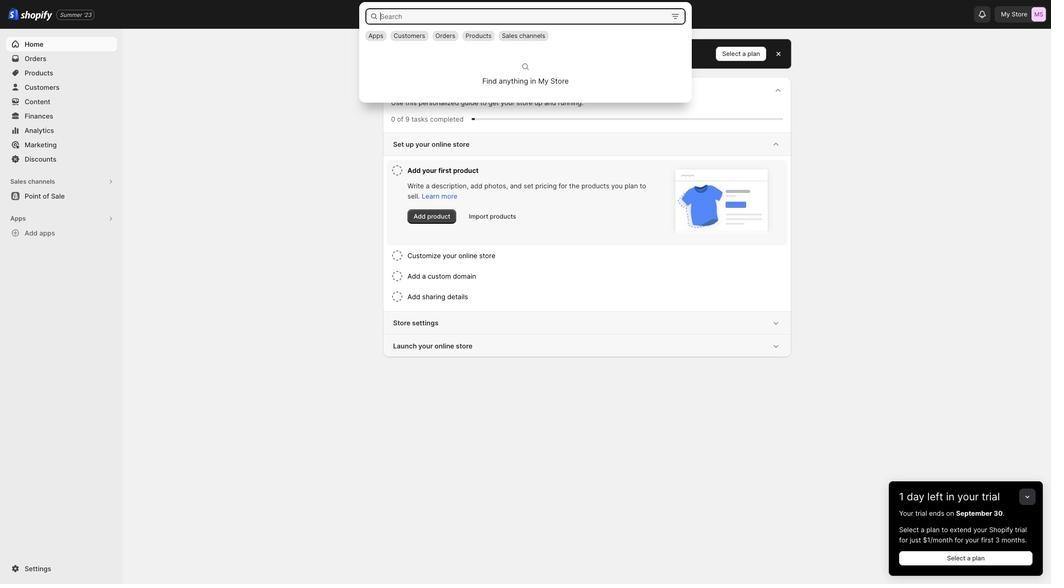 Task type: locate. For each thing, give the bounding box(es) containing it.
1 horizontal spatial first
[[981, 536, 993, 544]]

sales for the leftmost sales channels button
[[10, 178, 26, 185]]

0 vertical spatial product
[[453, 166, 479, 174]]

products right import
[[490, 212, 516, 220]]

sales for the top sales channels button
[[502, 32, 518, 40]]

use this personalized guide to get your store up and running.
[[391, 99, 584, 107]]

and
[[544, 99, 556, 107], [510, 182, 522, 190]]

anything
[[499, 76, 528, 85]]

1 horizontal spatial store
[[516, 99, 533, 107]]

to left get
[[480, 99, 487, 107]]

a inside write a description, add photos, and set pricing for the products you plan to sell.
[[426, 182, 430, 190]]

select a plan inside 1 day left in your trial element
[[947, 554, 985, 562]]

⌘ k
[[657, 10, 670, 18]]

add left apps
[[25, 229, 38, 237]]

personalized
[[419, 99, 459, 107]]

mark add a custom domain as done image
[[391, 270, 403, 282]]

products inside import products link
[[490, 212, 516, 220]]

1 horizontal spatial select
[[899, 526, 919, 534]]

1 horizontal spatial apps
[[368, 32, 383, 40]]

orders
[[435, 32, 455, 40]]

0 horizontal spatial in
[[530, 76, 536, 85]]

0
[[391, 115, 395, 123]]

1 horizontal spatial in
[[946, 491, 955, 503]]

1 day left in your trial
[[899, 491, 1000, 503]]

sales channels button down discounts "link"
[[6, 174, 117, 189]]

1 vertical spatial to
[[640, 182, 646, 190]]

store inside dropdown button
[[453, 140, 470, 148]]

import
[[469, 212, 488, 220]]

pricing
[[535, 182, 557, 190]]

running.
[[558, 99, 584, 107]]

1 horizontal spatial select a plan link
[[899, 551, 1033, 566]]

shopify
[[989, 526, 1013, 534]]

add your first product
[[407, 166, 479, 174]]

1 horizontal spatial sales channels
[[502, 32, 545, 40]]

2 vertical spatial to
[[942, 526, 948, 534]]

add product link
[[407, 209, 456, 224]]

more
[[441, 192, 457, 200]]

add up write
[[407, 166, 421, 174]]

store right online
[[453, 140, 470, 148]]

in right left
[[946, 491, 955, 503]]

channels down discounts
[[28, 178, 55, 185]]

sales
[[502, 32, 518, 40], [10, 178, 26, 185]]

trial right your
[[915, 509, 927, 517]]

0 horizontal spatial sales
[[10, 178, 26, 185]]

0 horizontal spatial select a plan link
[[716, 47, 766, 61]]

1 vertical spatial trial
[[915, 509, 927, 517]]

1 vertical spatial select a plan link
[[899, 551, 1033, 566]]

0 horizontal spatial products
[[490, 212, 516, 220]]

0 vertical spatial products
[[581, 182, 609, 190]]

0 horizontal spatial for
[[559, 182, 567, 190]]

in left my
[[530, 76, 536, 85]]

0 vertical spatial apps button
[[365, 31, 386, 41]]

0 vertical spatial up
[[534, 99, 542, 107]]

select a plan link
[[716, 47, 766, 61], [899, 551, 1033, 566]]

2 vertical spatial select
[[947, 554, 965, 562]]

to
[[480, 99, 487, 107], [640, 182, 646, 190], [942, 526, 948, 534]]

sell.
[[407, 192, 420, 200]]

add product
[[414, 212, 450, 220]]

channels for the leftmost sales channels button
[[28, 178, 55, 185]]

select
[[722, 50, 741, 57], [899, 526, 919, 534], [947, 554, 965, 562]]

product
[[453, 166, 479, 174], [427, 212, 450, 220]]

0 vertical spatial add
[[407, 166, 421, 174]]

your right get
[[501, 99, 515, 107]]

channels
[[519, 32, 545, 40], [28, 178, 55, 185]]

description,
[[431, 182, 469, 190]]

0 vertical spatial sales channels
[[502, 32, 545, 40]]

1 vertical spatial apps button
[[6, 211, 117, 226]]

select for the top select a plan link
[[722, 50, 741, 57]]

first left 3
[[981, 536, 993, 544]]

and left set
[[510, 182, 522, 190]]

Search text field
[[379, 8, 666, 25]]

apps
[[368, 32, 383, 40], [10, 215, 26, 222]]

online
[[432, 140, 451, 148]]

2 horizontal spatial to
[[942, 526, 948, 534]]

sales channels button down search text box
[[499, 31, 548, 41]]

find anything in my store
[[482, 76, 569, 85]]

for inside write a description, add photos, and set pricing for the products you plan to sell.
[[559, 182, 567, 190]]

1 vertical spatial sales channels button
[[6, 174, 117, 189]]

0 vertical spatial trial
[[982, 491, 1000, 503]]

and left the running. at the top right of the page
[[544, 99, 556, 107]]

1 horizontal spatial product
[[453, 166, 479, 174]]

0 vertical spatial to
[[480, 99, 487, 107]]

sales channels down search text box
[[502, 32, 545, 40]]

your inside dropdown button
[[957, 491, 979, 503]]

add inside button
[[25, 229, 38, 237]]

home
[[25, 40, 43, 48]]

sales channels for the leftmost sales channels button
[[10, 178, 55, 185]]

30
[[994, 509, 1003, 517]]

0 vertical spatial store
[[516, 99, 533, 107]]

add inside 'link'
[[414, 212, 426, 220]]

0 horizontal spatial product
[[427, 212, 450, 220]]

select a plan for select a plan link in 1 day left in your trial element
[[947, 554, 985, 562]]

sales channels for the top sales channels button
[[502, 32, 545, 40]]

sales down search text box
[[502, 32, 518, 40]]

1 horizontal spatial sales
[[502, 32, 518, 40]]

1 vertical spatial store
[[453, 140, 470, 148]]

0 horizontal spatial apps button
[[6, 211, 117, 226]]

1 vertical spatial add
[[414, 212, 426, 220]]

up down my
[[534, 99, 542, 107]]

1 vertical spatial select a plan
[[947, 554, 985, 562]]

for
[[559, 182, 567, 190], [899, 536, 908, 544], [955, 536, 963, 544]]

add down sell.
[[414, 212, 426, 220]]

select a plan
[[722, 50, 760, 57], [947, 554, 985, 562]]

summer '23 link
[[57, 9, 95, 20]]

first inside select a plan to extend your shopify trial for just $1/month for your first 3 months.
[[981, 536, 993, 544]]

set
[[393, 140, 404, 148]]

a
[[742, 50, 746, 57], [426, 182, 430, 190], [921, 526, 925, 534], [967, 554, 971, 562]]

1 vertical spatial select
[[899, 526, 919, 534]]

1 vertical spatial channels
[[28, 178, 55, 185]]

and inside write a description, add photos, and set pricing for the products you plan to sell.
[[510, 182, 522, 190]]

apps button left customers button
[[365, 31, 386, 41]]

1 vertical spatial product
[[427, 212, 450, 220]]

channels for the top sales channels button
[[519, 32, 545, 40]]

products
[[581, 182, 609, 190], [490, 212, 516, 220]]

0 vertical spatial select a plan
[[722, 50, 760, 57]]

learn more
[[422, 192, 457, 200]]

plan
[[748, 50, 760, 57], [625, 182, 638, 190], [926, 526, 940, 534], [972, 554, 985, 562]]

1 day left in your trial element
[[889, 508, 1043, 576]]

2 vertical spatial trial
[[1015, 526, 1027, 534]]

select a plan link inside 1 day left in your trial element
[[899, 551, 1033, 566]]

products inside write a description, add photos, and set pricing for the products you plan to sell.
[[581, 182, 609, 190]]

store down "find anything in my store"
[[516, 99, 533, 107]]

apps button up apps
[[6, 211, 117, 226]]

0 horizontal spatial apps
[[10, 215, 26, 222]]

0 vertical spatial select
[[722, 50, 741, 57]]

day
[[907, 491, 924, 503]]

0 vertical spatial first
[[438, 166, 451, 174]]

2 horizontal spatial for
[[955, 536, 963, 544]]

this
[[405, 99, 417, 107]]

apps
[[39, 229, 55, 237]]

summer
[[60, 11, 82, 18]]

1 horizontal spatial sales channels button
[[499, 31, 548, 41]]

1 day left in your trial button
[[889, 481, 1043, 503]]

1 horizontal spatial products
[[581, 182, 609, 190]]

trial up 30
[[982, 491, 1000, 503]]

0 horizontal spatial and
[[510, 182, 522, 190]]

0 horizontal spatial first
[[438, 166, 451, 174]]

to right "you"
[[640, 182, 646, 190]]

0 horizontal spatial channels
[[28, 178, 55, 185]]

for left the at right
[[559, 182, 567, 190]]

sales channels down discounts
[[10, 178, 55, 185]]

0 horizontal spatial up
[[406, 140, 414, 148]]

$1/month
[[923, 536, 953, 544]]

0 vertical spatial apps
[[368, 32, 383, 40]]

1 horizontal spatial channels
[[519, 32, 545, 40]]

1 vertical spatial in
[[946, 491, 955, 503]]

the
[[569, 182, 580, 190]]

0 vertical spatial select a plan link
[[716, 47, 766, 61]]

sales channels
[[502, 32, 545, 40], [10, 178, 55, 185]]

trial inside dropdown button
[[982, 491, 1000, 503]]

product inside 'link'
[[427, 212, 450, 220]]

add
[[407, 166, 421, 174], [414, 212, 426, 220], [25, 229, 38, 237]]

1 horizontal spatial select a plan
[[947, 554, 985, 562]]

2 horizontal spatial select
[[947, 554, 965, 562]]

1 horizontal spatial trial
[[982, 491, 1000, 503]]

1 vertical spatial and
[[510, 182, 522, 190]]

0 horizontal spatial select a plan
[[722, 50, 760, 57]]

1 vertical spatial products
[[490, 212, 516, 220]]

use
[[391, 99, 403, 107]]

first
[[438, 166, 451, 174], [981, 536, 993, 544]]

channels down search text box
[[519, 32, 545, 40]]

discounts link
[[6, 152, 117, 166]]

0 vertical spatial and
[[544, 99, 556, 107]]

your up september
[[957, 491, 979, 503]]

september
[[956, 509, 992, 517]]

mark customize your online store as done image
[[391, 249, 403, 262]]

add apps button
[[6, 226, 117, 240]]

for down extend
[[955, 536, 963, 544]]

1 horizontal spatial and
[[544, 99, 556, 107]]

trial up months.
[[1015, 526, 1027, 534]]

2 vertical spatial add
[[25, 229, 38, 237]]

1 horizontal spatial to
[[640, 182, 646, 190]]

0 horizontal spatial trial
[[915, 509, 927, 517]]

up
[[534, 99, 542, 107], [406, 140, 414, 148]]

1 vertical spatial apps
[[10, 215, 26, 222]]

select a plan for the top select a plan link
[[722, 50, 760, 57]]

you
[[611, 182, 623, 190]]

for for the
[[559, 182, 567, 190]]

0 horizontal spatial select
[[722, 50, 741, 57]]

extend
[[950, 526, 972, 534]]

0 horizontal spatial sales channels
[[10, 178, 55, 185]]

select inside select a plan to extend your shopify trial for just $1/month for your first 3 months.
[[899, 526, 919, 534]]

2 horizontal spatial trial
[[1015, 526, 1027, 534]]

apps up add apps
[[10, 215, 26, 222]]

0 vertical spatial sales
[[502, 32, 518, 40]]

your
[[501, 99, 515, 107], [415, 140, 430, 148], [422, 166, 437, 174], [957, 491, 979, 503], [973, 526, 987, 534], [965, 536, 979, 544]]

1 vertical spatial sales channels
[[10, 178, 55, 185]]

select for select a plan link in 1 day left in your trial element
[[947, 554, 965, 562]]

trial
[[982, 491, 1000, 503], [915, 509, 927, 517], [1015, 526, 1027, 534]]

apps left customers
[[368, 32, 383, 40]]

sales down discounts
[[10, 178, 26, 185]]

learn
[[422, 192, 440, 200]]

add apps
[[25, 229, 55, 237]]

add inside dropdown button
[[407, 166, 421, 174]]

product down learn more link
[[427, 212, 450, 220]]

your up write
[[422, 166, 437, 174]]

1 vertical spatial first
[[981, 536, 993, 544]]

add for add your first product
[[407, 166, 421, 174]]

in
[[530, 76, 536, 85], [946, 491, 955, 503]]

products right the at right
[[581, 182, 609, 190]]

'23
[[83, 11, 91, 18]]

up right set
[[406, 140, 414, 148]]

1 horizontal spatial for
[[899, 536, 908, 544]]

add
[[470, 182, 482, 190]]

write
[[407, 182, 424, 190]]

1 vertical spatial sales
[[10, 178, 26, 185]]

mark add sharing details as done image
[[391, 290, 403, 303]]

for left just
[[899, 536, 908, 544]]

1 vertical spatial up
[[406, 140, 414, 148]]

store
[[516, 99, 533, 107], [453, 140, 470, 148]]

0 horizontal spatial store
[[453, 140, 470, 148]]

product inside dropdown button
[[453, 166, 479, 174]]

summer '23
[[60, 11, 91, 18]]

product up add
[[453, 166, 479, 174]]

your down extend
[[965, 536, 979, 544]]

1 horizontal spatial up
[[534, 99, 542, 107]]

1 horizontal spatial apps button
[[365, 31, 386, 41]]

to up $1/month
[[942, 526, 948, 534]]

first up description,
[[438, 166, 451, 174]]

0 vertical spatial channels
[[519, 32, 545, 40]]



Task type: vqa. For each thing, say whether or not it's contained in the screenshot.
Search collections Text Box
no



Task type: describe. For each thing, give the bounding box(es) containing it.
0 vertical spatial in
[[530, 76, 536, 85]]

in inside dropdown button
[[946, 491, 955, 503]]

write a description, add photos, and set pricing for the products you plan to sell.
[[407, 182, 646, 200]]

guide
[[461, 99, 478, 107]]

your
[[899, 509, 913, 517]]

k
[[665, 10, 670, 18]]

for for just
[[899, 536, 908, 544]]

a inside select a plan to extend your shopify trial for just $1/month for your first 3 months.
[[921, 526, 925, 534]]

your left online
[[415, 140, 430, 148]]

your trial ends on september 30 .
[[899, 509, 1005, 517]]

left
[[927, 491, 943, 503]]

photos,
[[484, 182, 508, 190]]

customers
[[394, 32, 425, 40]]

store
[[551, 76, 569, 85]]

settings link
[[6, 561, 117, 576]]

find
[[482, 76, 497, 85]]

.
[[1003, 509, 1005, 517]]

import products
[[469, 212, 516, 220]]

0 vertical spatial sales channels button
[[499, 31, 548, 41]]

apps for "apps" "button" for add apps button
[[10, 215, 26, 222]]

set up your online store button
[[383, 133, 791, 155]]

apps for customers button's "apps" "button"
[[368, 32, 383, 40]]

apps button for add apps button
[[6, 211, 117, 226]]

add your first product button
[[407, 160, 652, 181]]

products button
[[462, 31, 495, 41]]

trial inside select a plan to extend your shopify trial for just $1/month for your first 3 months.
[[1015, 526, 1027, 534]]

add your first product element
[[407, 181, 652, 224]]

your down september
[[973, 526, 987, 534]]

select a plan to extend your shopify trial for just $1/month for your first 3 months.
[[899, 526, 1027, 544]]

orders button
[[432, 31, 458, 41]]

settings
[[25, 565, 51, 573]]

plan inside select a plan to extend your shopify trial for just $1/month for your first 3 months.
[[926, 526, 940, 534]]

home link
[[6, 37, 117, 51]]

just
[[910, 536, 921, 544]]

0 of 9 tasks completed
[[391, 115, 464, 123]]

products
[[466, 32, 492, 40]]

9
[[405, 115, 410, 123]]

customers button
[[391, 31, 428, 41]]

get
[[488, 99, 499, 107]]

on
[[946, 509, 954, 517]]

1
[[899, 491, 904, 503]]

months.
[[1001, 536, 1027, 544]]

shopify image
[[21, 11, 52, 21]]

first inside dropdown button
[[438, 166, 451, 174]]

ends
[[929, 509, 944, 517]]

to inside select a plan to extend your shopify trial for just $1/month for your first 3 months.
[[942, 526, 948, 534]]

tasks
[[411, 115, 428, 123]]

search
[[394, 10, 416, 18]]

3
[[995, 536, 1000, 544]]

add for add apps
[[25, 229, 38, 237]]

apps button for customers button
[[365, 31, 386, 41]]

completed
[[430, 115, 464, 123]]

discounts
[[25, 155, 56, 163]]

0 horizontal spatial to
[[480, 99, 487, 107]]

plan inside write a description, add photos, and set pricing for the products you plan to sell.
[[625, 182, 638, 190]]

learn more link
[[422, 192, 457, 200]]

mark add your first product as done image
[[391, 164, 403, 177]]

to inside write a description, add photos, and set pricing for the products you plan to sell.
[[640, 182, 646, 190]]

add for add product
[[414, 212, 426, 220]]

0 horizontal spatial sales channels button
[[6, 174, 117, 189]]

import products link
[[463, 209, 522, 224]]

of
[[397, 115, 403, 123]]

set
[[524, 182, 533, 190]]

up inside dropdown button
[[406, 140, 414, 148]]

my
[[538, 76, 549, 85]]

⌘
[[657, 10, 663, 18]]

set up your online store
[[393, 140, 470, 148]]



